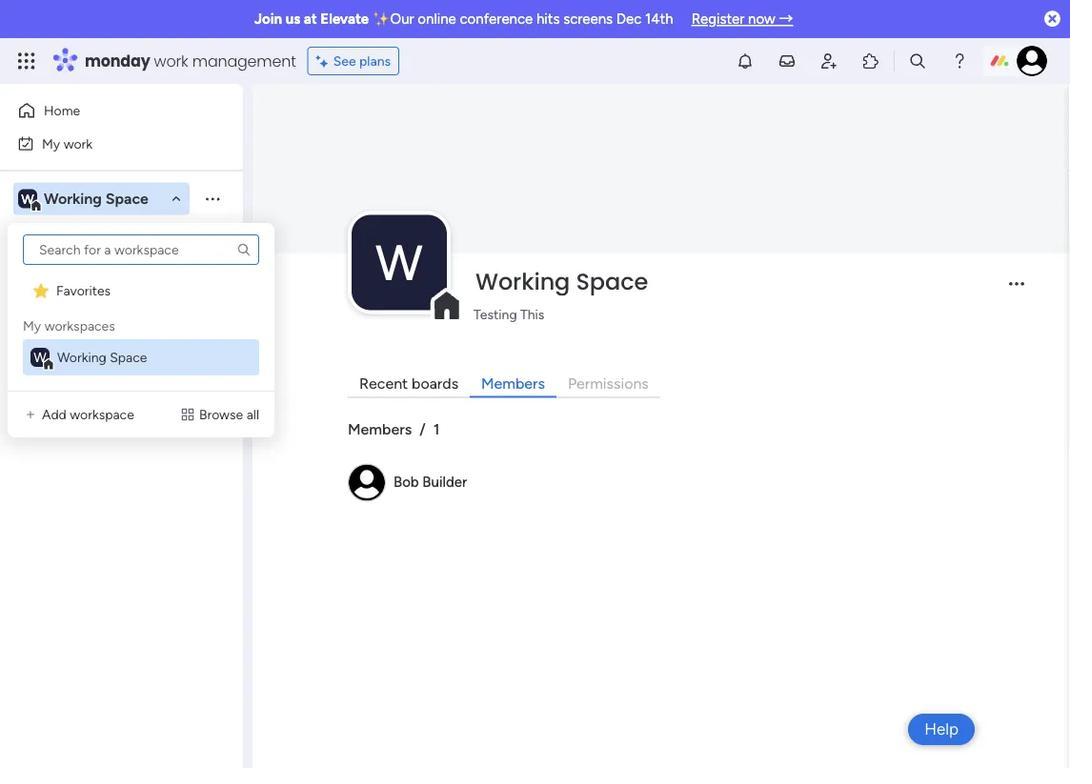 Task type: locate. For each thing, give the bounding box(es) containing it.
workspace image inside "working space" element
[[31, 348, 50, 367]]

1 horizontal spatial my
[[42, 135, 60, 152]]

help image
[[950, 51, 969, 71]]

0 vertical spatial w
[[21, 191, 34, 207]]

1 horizontal spatial service icon image
[[180, 407, 195, 422]]

help button
[[909, 714, 975, 745]]

2 vertical spatial space
[[110, 349, 147, 366]]

service icon image for add workspace
[[23, 407, 38, 422]]

work down home
[[64, 135, 93, 152]]

members
[[481, 374, 545, 393], [348, 420, 412, 438]]

2 vertical spatial w
[[34, 349, 46, 366]]

0 horizontal spatial service icon image
[[23, 407, 38, 422]]

my down home
[[42, 135, 60, 152]]

service icon image left the browse
[[180, 407, 195, 422]]

work
[[154, 50, 188, 71], [64, 135, 93, 152]]

1 vertical spatial working
[[476, 265, 570, 297]]

members / 1
[[348, 420, 440, 438]]

project management list box
[[0, 263, 243, 557]]

space inside 'element'
[[106, 190, 149, 208]]

service icon image inside add workspace button
[[23, 407, 38, 422]]

our
[[390, 10, 414, 28]]

management
[[91, 275, 170, 291]]

join us at elevate ✨ our online conference hits screens dec 14th
[[254, 10, 674, 28]]

working space down "workspaces"
[[57, 349, 147, 366]]

working inside "working space" element
[[57, 349, 107, 366]]

2 vertical spatial working space
[[57, 349, 147, 366]]

permissions
[[568, 374, 649, 393]]

2 vertical spatial working
[[57, 349, 107, 366]]

None search field
[[23, 234, 259, 265]]

0 vertical spatial space
[[106, 190, 149, 208]]

work inside button
[[64, 135, 93, 152]]

add workspace button
[[15, 399, 142, 430]]

my
[[42, 135, 60, 152], [23, 318, 41, 334]]

workspace image up v2 star 2 icon
[[18, 188, 37, 209]]

service icon image
[[23, 407, 38, 422], [180, 407, 195, 422]]

w inside workspace image
[[375, 232, 423, 292]]

browse
[[199, 407, 243, 423]]

2 service icon image from the left
[[180, 407, 195, 422]]

plans
[[359, 53, 391, 69]]

bob builder
[[394, 474, 467, 491]]

0 vertical spatial work
[[154, 50, 188, 71]]

0 vertical spatial my
[[42, 135, 60, 152]]

work for my
[[64, 135, 93, 152]]

option
[[0, 266, 243, 270]]

1 vertical spatial members
[[348, 420, 412, 438]]

workspace image
[[18, 188, 37, 209], [31, 348, 50, 367]]

1 service icon image from the left
[[23, 407, 38, 422]]

working space inside workspace selection 'element'
[[44, 190, 149, 208]]

tree grid
[[23, 273, 259, 376]]

working for "working space" element on the left of the page
[[57, 349, 107, 366]]

search everything image
[[908, 51, 928, 71]]

testing this
[[474, 306, 545, 322]]

management
[[192, 50, 296, 71]]

1 vertical spatial my
[[23, 318, 41, 334]]

at
[[304, 10, 317, 28]]

w for workspace selection 'element'
[[21, 191, 34, 207]]

1
[[433, 420, 440, 438]]

working space
[[44, 190, 149, 208], [476, 265, 648, 297], [57, 349, 147, 366]]

list box
[[19, 234, 263, 376]]

0 horizontal spatial work
[[64, 135, 93, 152]]

working down "workspaces"
[[57, 349, 107, 366]]

w inside workspace selection 'element'
[[21, 191, 34, 207]]

w inside "working space" element
[[34, 349, 46, 366]]

service icon image left add
[[23, 407, 38, 422]]

project
[[45, 275, 88, 291]]

search image
[[236, 242, 252, 257]]

working space up search in workspace field
[[44, 190, 149, 208]]

work right monday
[[154, 50, 188, 71]]

0 horizontal spatial members
[[348, 420, 412, 438]]

1 vertical spatial w
[[375, 232, 423, 292]]

0 horizontal spatial my
[[23, 318, 41, 334]]

working space for "working space" element on the left of the page
[[57, 349, 147, 366]]

space
[[106, 190, 149, 208], [576, 265, 648, 297], [110, 349, 147, 366]]

workspace image inside 'element'
[[18, 188, 37, 209]]

workspace image down my workspaces
[[31, 348, 50, 367]]

us
[[286, 10, 300, 28]]

this
[[521, 306, 545, 322]]

1 vertical spatial work
[[64, 135, 93, 152]]

working up "this"
[[476, 265, 570, 297]]

w button
[[352, 215, 447, 310]]

members left /
[[348, 420, 412, 438]]

Search for content search field
[[23, 234, 259, 265]]

working space up "this"
[[476, 265, 648, 297]]

favorites
[[56, 283, 111, 299]]

1 horizontal spatial members
[[481, 374, 545, 393]]

workspace image for "working space" element on the left of the page
[[31, 348, 50, 367]]

→
[[779, 10, 793, 28]]

now
[[748, 10, 776, 28]]

register now → link
[[692, 10, 793, 28]]

0 vertical spatial members
[[481, 374, 545, 393]]

recent
[[359, 374, 408, 393]]

1 vertical spatial workspace image
[[31, 348, 50, 367]]

w
[[21, 191, 34, 207], [375, 232, 423, 292], [34, 349, 46, 366]]

service icon image for browse all
[[180, 407, 195, 422]]

my inside button
[[42, 135, 60, 152]]

space for workspace selection 'element'
[[106, 190, 149, 208]]

my inside row
[[23, 318, 41, 334]]

working inside workspace selection 'element'
[[44, 190, 102, 208]]

my down v2 star 2 icon
[[23, 318, 41, 334]]

working up search in workspace field
[[44, 190, 102, 208]]

favorites element
[[23, 273, 259, 309]]

0 vertical spatial working
[[44, 190, 102, 208]]

notifications image
[[736, 51, 755, 71]]

bob builder image
[[1017, 46, 1048, 76]]

0 vertical spatial workspace image
[[18, 188, 37, 209]]

browse all
[[199, 407, 259, 423]]

register now →
[[692, 10, 793, 28]]

1 horizontal spatial work
[[154, 50, 188, 71]]

members down testing this
[[481, 374, 545, 393]]

register
[[692, 10, 745, 28]]

working
[[44, 190, 102, 208], [476, 265, 570, 297], [57, 349, 107, 366]]

recent boards
[[359, 374, 459, 393]]

monday
[[85, 50, 150, 71]]

service icon image inside browse all button
[[180, 407, 195, 422]]

0 vertical spatial working space
[[44, 190, 149, 208]]



Task type: vqa. For each thing, say whether or not it's contained in the screenshot.
Join a webinar Watch a live walkthrough on the right bottom of page
no



Task type: describe. For each thing, give the bounding box(es) containing it.
list box containing favorites
[[19, 234, 263, 376]]

apps image
[[862, 51, 881, 71]]

add workspace
[[42, 407, 134, 423]]

browse all button
[[172, 399, 267, 430]]

workspace image
[[352, 215, 447, 310]]

members for members / 1
[[348, 420, 412, 438]]

Working Space field
[[471, 265, 993, 297]]

working space element
[[23, 339, 259, 376]]

bob builder link
[[394, 474, 467, 491]]

boards
[[412, 374, 459, 393]]

✨
[[373, 10, 387, 28]]

all
[[247, 407, 259, 423]]

space for "working space" element on the left of the page
[[110, 349, 147, 366]]

workspaces
[[44, 318, 115, 334]]

workspace options image
[[203, 189, 222, 208]]

dec
[[617, 10, 642, 28]]

w for "working space" element on the left of the page
[[34, 349, 46, 366]]

workspace image for workspace selection 'element'
[[18, 188, 37, 209]]

builder
[[423, 474, 467, 491]]

1 vertical spatial space
[[576, 265, 648, 297]]

members for members
[[481, 374, 545, 393]]

online
[[418, 10, 456, 28]]

my work button
[[11, 128, 205, 159]]

screens
[[563, 10, 613, 28]]

elevate
[[321, 10, 369, 28]]

v2 star 2 image
[[33, 281, 49, 300]]

select product image
[[17, 51, 36, 71]]

work for monday
[[154, 50, 188, 71]]

help
[[925, 720, 959, 739]]

/
[[420, 420, 426, 438]]

hits
[[537, 10, 560, 28]]

home button
[[11, 95, 205, 126]]

see plans button
[[308, 47, 400, 75]]

inbox image
[[778, 51, 797, 71]]

tree grid containing favorites
[[23, 273, 259, 376]]

monday work management
[[85, 50, 296, 71]]

conference
[[460, 10, 533, 28]]

home
[[44, 102, 80, 119]]

my workspaces
[[23, 318, 115, 334]]

my work
[[42, 135, 93, 152]]

working for workspace selection 'element'
[[44, 190, 102, 208]]

workspace
[[70, 407, 134, 423]]

my workspaces row
[[23, 309, 115, 336]]

join
[[254, 10, 282, 28]]

my for my workspaces
[[23, 318, 41, 334]]

testing
[[474, 306, 517, 322]]

my for my work
[[42, 135, 60, 152]]

v2 ellipsis image
[[1009, 282, 1025, 298]]

invite members image
[[820, 51, 839, 71]]

Search in workspace field
[[40, 229, 159, 251]]

bob
[[394, 474, 419, 491]]

project management
[[45, 275, 170, 291]]

working space for workspace selection 'element'
[[44, 190, 149, 208]]

14th
[[645, 10, 674, 28]]

add
[[42, 407, 67, 423]]

workspace selection element
[[18, 187, 151, 212]]

see
[[333, 53, 356, 69]]

see plans
[[333, 53, 391, 69]]

1 vertical spatial working space
[[476, 265, 648, 297]]



